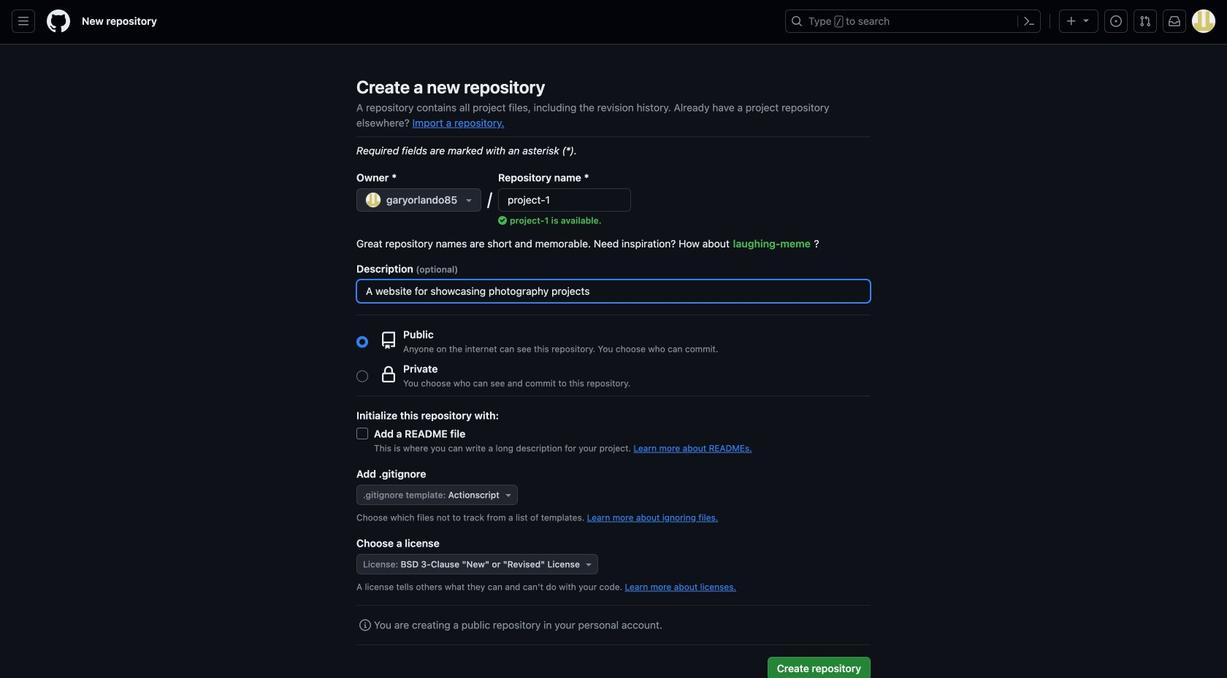 Task type: describe. For each thing, give the bounding box(es) containing it.
repo image
[[380, 332, 397, 349]]

command palette image
[[1024, 15, 1035, 27]]

git pull request image
[[1140, 15, 1151, 27]]

sc 9kayk9 0 image
[[359, 620, 371, 632]]

homepage image
[[47, 9, 70, 33]]

Description text field
[[357, 281, 870, 302]]

check circle fill image
[[498, 216, 507, 225]]

plus image
[[1066, 15, 1078, 27]]

notifications image
[[1169, 15, 1181, 27]]

lock image
[[380, 366, 397, 384]]

issue opened image
[[1111, 15, 1122, 27]]



Task type: vqa. For each thing, say whether or not it's contained in the screenshot.
option
yes



Task type: locate. For each thing, give the bounding box(es) containing it.
triangle down image
[[1081, 14, 1092, 26], [463, 194, 475, 206], [503, 490, 514, 501], [583, 559, 595, 571]]

Repository text field
[[499, 189, 631, 211]]

None radio
[[357, 371, 368, 382]]

None checkbox
[[357, 428, 368, 440]]

None radio
[[357, 336, 368, 348]]



